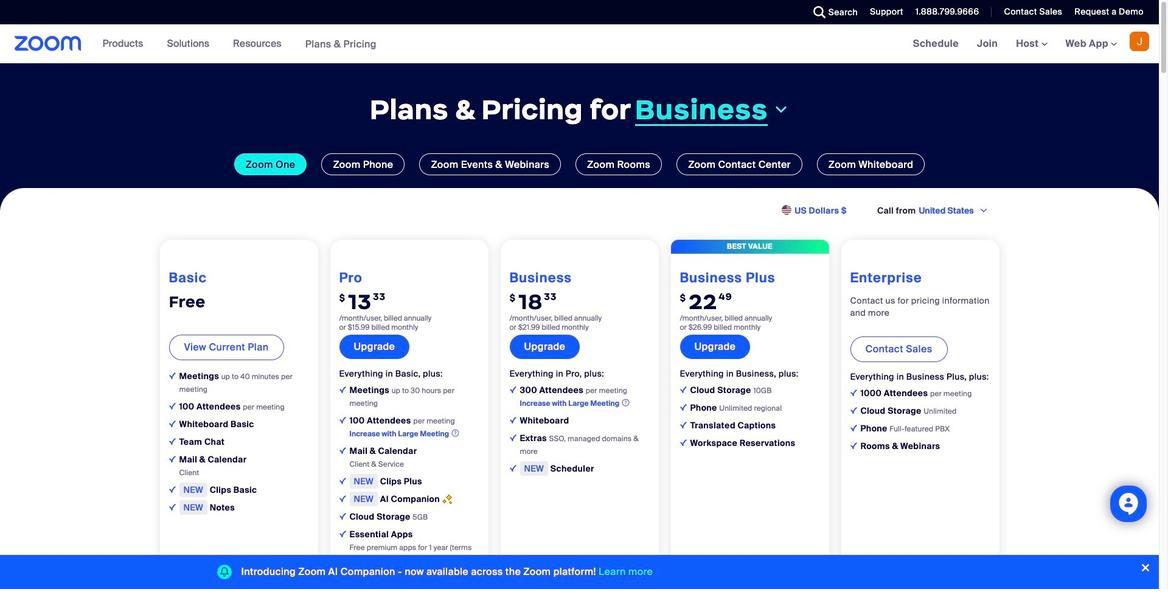 Task type: locate. For each thing, give the bounding box(es) containing it.
down image
[[773, 103, 790, 117]]

meetings navigation
[[904, 24, 1159, 64]]

ok image
[[169, 372, 176, 379], [339, 386, 346, 393], [169, 403, 176, 410], [851, 407, 857, 414], [339, 417, 346, 423], [169, 420, 176, 427], [680, 422, 687, 428], [169, 438, 176, 445], [851, 442, 857, 449], [339, 495, 346, 502], [339, 513, 346, 520], [339, 531, 346, 537]]

ok image
[[510, 386, 516, 393], [680, 386, 687, 393], [851, 389, 857, 396], [680, 404, 687, 411], [510, 417, 516, 423], [851, 425, 857, 431], [510, 434, 516, 441], [680, 439, 687, 446], [339, 447, 346, 454], [169, 456, 176, 462], [510, 465, 516, 471], [339, 478, 346, 484], [169, 486, 176, 493], [169, 504, 176, 511]]

show options image
[[979, 206, 989, 216]]

help outline image
[[622, 397, 630, 408], [452, 428, 459, 439]]

0 vertical spatial help outline image
[[622, 397, 630, 408]]

main content
[[0, 24, 1159, 589]]

0 horizontal spatial help outline image
[[452, 428, 459, 439]]

zoom logo image
[[15, 36, 81, 51]]

Country/Region text field
[[918, 205, 978, 217]]

banner
[[0, 24, 1159, 64]]

1 vertical spatial help outline image
[[452, 428, 459, 439]]

profile picture image
[[1130, 32, 1150, 51]]



Task type: vqa. For each thing, say whether or not it's contained in the screenshot.
ok image
yes



Task type: describe. For each thing, give the bounding box(es) containing it.
product information navigation
[[93, 24, 386, 64]]

tabs of zoom services tab list
[[18, 153, 1141, 175]]

1 horizontal spatial help outline image
[[622, 397, 630, 408]]



